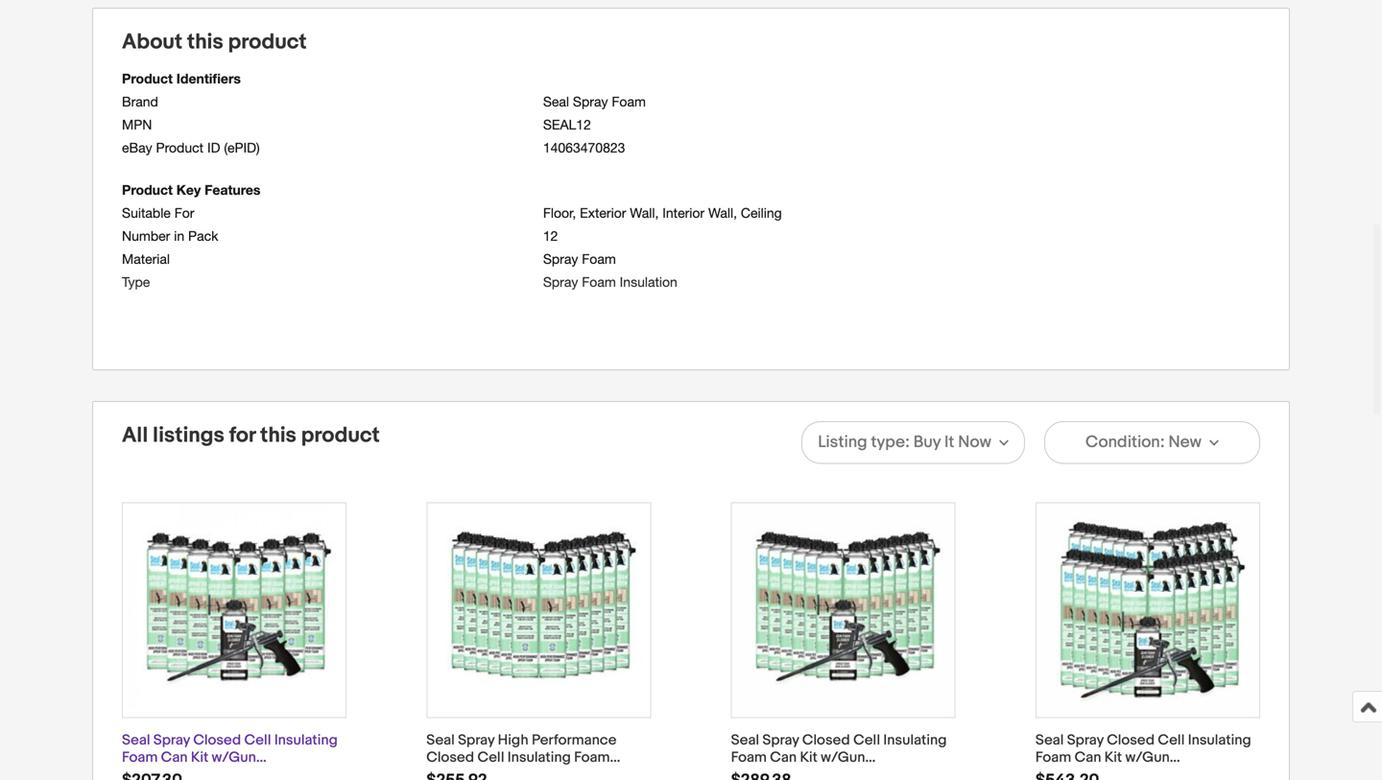 Task type: describe. For each thing, give the bounding box(es) containing it.
mpn
[[122, 117, 152, 133]]

insulation
[[620, 274, 678, 290]]

ebay product id (epid)
[[122, 140, 260, 156]]

list containing seal spray closed cell insulating foam can kit w/gun applicator&cleaner (200 bf)
[[122, 503, 1261, 781]]

insulating for seal spray closed cell insulating foam can kit w/gun applicator&cleaner (200 bf)
[[274, 732, 338, 749]]

for
[[174, 205, 194, 221]]

seal spray high performance closed cell insulating foam cans 300 board ft-12cans
[[427, 732, 617, 781]]

type
[[122, 274, 150, 290]]

seal spray foam
[[543, 94, 646, 109]]

insulating for seal spray closed cell insulating foam can kit w/gun applicator&cleaner (300 bf)
[[884, 732, 947, 749]]

cell for (300
[[854, 732, 880, 749]]

kit for (600
[[1105, 749, 1122, 767]]

1 vertical spatial product
[[301, 423, 380, 449]]

key
[[176, 182, 201, 198]]

seal spray closed cell insulating foam can kit w/gun applicator&cleaner (200 bf) list item
[[122, 503, 347, 781]]

new
[[1169, 433, 1202, 453]]

condition:
[[1086, 433, 1165, 453]]

seal spray high performance closed cell insulating foam cans 300 board ft-12cans image
[[432, 504, 646, 718]]

product for identifiers
[[122, 71, 173, 86]]

1 wall, from the left
[[630, 205, 659, 221]]

seal for seal spray closed cell insulating foam can kit w/gun applicator&cleaner (300 bf)
[[731, 732, 759, 749]]

spray for seal spray closed cell insulating foam can kit w/gun applicator&cleaner (200 bf)
[[153, 732, 190, 749]]

closed for (600
[[1107, 732, 1155, 749]]

applicator&cleaner for seal spray closed cell insulating foam can kit w/gun applicator&cleaner (200 bf)
[[122, 767, 252, 781]]

performance
[[532, 732, 617, 749]]

ceiling
[[741, 205, 782, 221]]

seal12
[[543, 117, 591, 133]]

product key features
[[122, 182, 261, 198]]

for
[[229, 423, 256, 449]]

in
[[174, 228, 184, 244]]

14063470823
[[543, 140, 625, 156]]

all listings for this product
[[122, 423, 380, 449]]

seal spray closed cell insulating foam can kit w/gun applicator&cleaner (200 bf) image
[[127, 504, 341, 718]]

seal spray closed cell insulating foam can kit w/gun applicator&cleaner (300 bf) list item
[[731, 503, 956, 781]]

product for key
[[122, 182, 173, 198]]

interior
[[663, 205, 705, 221]]

seal spray high performance closed cell insulating foam cans 300 board ft-12cans list item
[[427, 503, 651, 781]]

foam inside seal spray closed cell insulating foam can kit w/gun applicator&cleaner (200 bf)
[[122, 749, 158, 767]]

spray foam insulation
[[543, 274, 678, 290]]

w/gun for (300
[[821, 749, 865, 767]]

spray for seal spray foam
[[573, 94, 608, 109]]

product identifiers
[[122, 71, 241, 86]]

listings
[[153, 423, 224, 449]]

listing type: buy it now
[[818, 433, 992, 453]]

listing
[[818, 433, 868, 453]]

seal spray closed cell insulating foam can kit w/gun applicator&cleaner (600 bf)
[[1036, 732, 1252, 781]]

(epid)
[[224, 140, 260, 156]]

features
[[205, 182, 261, 198]]

pack
[[188, 228, 218, 244]]

number
[[122, 228, 170, 244]]

insulating inside seal spray high performance closed cell insulating foam cans 300 board ft-12cans
[[508, 749, 571, 767]]

(200
[[256, 767, 286, 781]]

number in pack
[[122, 228, 218, 244]]

(600
[[1170, 767, 1200, 781]]

suitable
[[122, 205, 171, 221]]

(300
[[865, 767, 895, 781]]

bf) for (300
[[898, 767, 918, 781]]

seal spray closed cell insulating foam can kit w/gun applicator&cleaner (600 bf) list item
[[1036, 503, 1261, 781]]

suitable for
[[122, 205, 194, 221]]

brand
[[122, 94, 158, 109]]

seal spray high performance closed cell insulating foam cans 300 board ft-12cans link
[[427, 732, 643, 781]]

now
[[958, 433, 992, 453]]

spray for seal spray closed cell insulating foam can kit w/gun applicator&cleaner (300 bf)
[[763, 732, 799, 749]]

cell for (600
[[1158, 732, 1185, 749]]

kit for (200
[[191, 749, 209, 767]]

can for seal spray closed cell insulating foam can kit w/gun applicator&cleaner (600 bf)
[[1075, 749, 1102, 767]]

spray for seal spray closed cell insulating foam can kit w/gun applicator&cleaner (600 bf)
[[1067, 732, 1104, 749]]

seal spray closed cell insulating foam can kit w/gun applicator&cleaner (200 bf)
[[122, 732, 338, 781]]

all
[[122, 423, 148, 449]]

ebay
[[122, 140, 152, 156]]

can for seal spray closed cell insulating foam can kit w/gun applicator&cleaner (200 bf)
[[161, 749, 188, 767]]



Task type: locate. For each thing, give the bounding box(es) containing it.
board
[[493, 767, 532, 781]]

foam inside 'seal spray closed cell insulating foam can kit w/gun applicator&cleaner (300 bf)'
[[731, 749, 767, 767]]

this
[[187, 30, 223, 55], [260, 423, 297, 449]]

spray inside seal spray high performance closed cell insulating foam cans 300 board ft-12cans
[[458, 732, 495, 749]]

seal
[[543, 94, 569, 109], [122, 732, 150, 749], [427, 732, 455, 749], [731, 732, 759, 749], [1036, 732, 1064, 749]]

seal for seal spray high performance closed cell insulating foam cans 300 board ft-12cans
[[427, 732, 455, 749]]

insulating inside 'seal spray closed cell insulating foam can kit w/gun applicator&cleaner (300 bf)'
[[884, 732, 947, 749]]

2 applicator&cleaner from the left
[[731, 767, 862, 781]]

applicator&cleaner left '(300' on the right of the page
[[731, 767, 862, 781]]

seal inside 'seal spray closed cell insulating foam can kit w/gun applicator&cleaner (300 bf)'
[[731, 732, 759, 749]]

kit left (200
[[191, 749, 209, 767]]

1 horizontal spatial bf)
[[898, 767, 918, 781]]

2 horizontal spatial can
[[1075, 749, 1102, 767]]

cell
[[244, 732, 271, 749], [854, 732, 880, 749], [1158, 732, 1185, 749], [478, 749, 504, 767]]

foam inside seal spray closed cell insulating foam can kit w/gun applicator&cleaner (600 bf)
[[1036, 749, 1072, 767]]

exterior
[[580, 205, 626, 221]]

0 vertical spatial product
[[228, 30, 307, 55]]

insulating for seal spray closed cell insulating foam can kit w/gun applicator&cleaner (600 bf)
[[1188, 732, 1252, 749]]

cell inside seal spray closed cell insulating foam can kit w/gun applicator&cleaner (200 bf)
[[244, 732, 271, 749]]

this up identifiers at the left
[[187, 30, 223, 55]]

0 vertical spatial this
[[187, 30, 223, 55]]

spray for seal spray high performance closed cell insulating foam cans 300 board ft-12cans
[[458, 732, 495, 749]]

this right for
[[260, 423, 297, 449]]

2 vertical spatial product
[[122, 182, 173, 198]]

3 bf) from the left
[[1203, 767, 1223, 781]]

seal for seal spray closed cell insulating foam can kit w/gun applicator&cleaner (200 bf)
[[122, 732, 150, 749]]

w/gun
[[212, 749, 256, 767], [821, 749, 865, 767], [1126, 749, 1170, 767]]

applicator&cleaner left (600
[[1036, 767, 1166, 781]]

floor, exterior wall, interior wall, ceiling
[[543, 205, 782, 221]]

bf) inside 'seal spray closed cell insulating foam can kit w/gun applicator&cleaner (300 bf)'
[[898, 767, 918, 781]]

2 kit from the left
[[800, 749, 818, 767]]

foam
[[612, 94, 646, 109], [582, 251, 616, 267], [582, 274, 616, 290], [122, 749, 158, 767], [574, 749, 610, 767], [731, 749, 767, 767], [1036, 749, 1072, 767]]

seal for seal spray closed cell insulating foam can kit w/gun applicator&cleaner (600 bf)
[[1036, 732, 1064, 749]]

buy
[[914, 433, 941, 453]]

1 kit from the left
[[191, 749, 209, 767]]

cell inside seal spray high performance closed cell insulating foam cans 300 board ft-12cans
[[478, 749, 504, 767]]

closed inside seal spray closed cell insulating foam can kit w/gun applicator&cleaner (200 bf)
[[193, 732, 241, 749]]

can inside 'seal spray closed cell insulating foam can kit w/gun applicator&cleaner (300 bf)'
[[770, 749, 797, 767]]

high
[[498, 732, 529, 749]]

seal spray closed cell insulating foam can kit w/gun applicator&cleaner (600 bf) image
[[1041, 504, 1255, 718]]

bf) inside seal spray closed cell insulating foam can kit w/gun applicator&cleaner (600 bf)
[[1203, 767, 1223, 781]]

wall, left interior
[[630, 205, 659, 221]]

0 horizontal spatial can
[[161, 749, 188, 767]]

type:
[[871, 433, 910, 453]]

12cans
[[555, 767, 602, 781]]

1 horizontal spatial can
[[770, 749, 797, 767]]

closed for (300
[[803, 732, 850, 749]]

3 applicator&cleaner from the left
[[1036, 767, 1166, 781]]

kit left '(300' on the right of the page
[[800, 749, 818, 767]]

bf) right (200
[[289, 767, 309, 781]]

2 horizontal spatial kit
[[1105, 749, 1122, 767]]

w/gun for (200
[[212, 749, 256, 767]]

300
[[464, 767, 490, 781]]

can for seal spray closed cell insulating foam can kit w/gun applicator&cleaner (300 bf)
[[770, 749, 797, 767]]

applicator&cleaner inside seal spray closed cell insulating foam can kit w/gun applicator&cleaner (200 bf)
[[122, 767, 252, 781]]

identifiers
[[176, 71, 241, 86]]

id
[[207, 140, 220, 156]]

1 vertical spatial this
[[260, 423, 297, 449]]

1 bf) from the left
[[289, 767, 309, 781]]

seal inside seal spray closed cell insulating foam can kit w/gun applicator&cleaner (200 bf)
[[122, 732, 150, 749]]

kit inside seal spray closed cell insulating foam can kit w/gun applicator&cleaner (600 bf)
[[1105, 749, 1122, 767]]

spray
[[573, 94, 608, 109], [543, 251, 578, 267], [543, 274, 578, 290], [153, 732, 190, 749], [458, 732, 495, 749], [763, 732, 799, 749], [1067, 732, 1104, 749]]

2 can from the left
[[770, 749, 797, 767]]

2 wall, from the left
[[708, 205, 737, 221]]

about this product
[[122, 30, 307, 55]]

applicator&cleaner for seal spray closed cell insulating foam can kit w/gun applicator&cleaner (300 bf)
[[731, 767, 862, 781]]

seal spray closed cell insulating foam can kit w/gun applicator&cleaner (300 bf) image
[[736, 504, 951, 718]]

1 can from the left
[[161, 749, 188, 767]]

floor,
[[543, 205, 576, 221]]

spray inside seal spray closed cell insulating foam can kit w/gun applicator&cleaner (200 bf)
[[153, 732, 190, 749]]

closed inside 'seal spray closed cell insulating foam can kit w/gun applicator&cleaner (300 bf)'
[[803, 732, 850, 749]]

seal inside seal spray high performance closed cell insulating foam cans 300 board ft-12cans
[[427, 732, 455, 749]]

foam inside seal spray high performance closed cell insulating foam cans 300 board ft-12cans
[[574, 749, 610, 767]]

kit inside seal spray closed cell insulating foam can kit w/gun applicator&cleaner (200 bf)
[[191, 749, 209, 767]]

0 horizontal spatial bf)
[[289, 767, 309, 781]]

condition: new
[[1086, 433, 1202, 453]]

about
[[122, 30, 182, 55]]

spray inside 'seal spray closed cell insulating foam can kit w/gun applicator&cleaner (300 bf)'
[[763, 732, 799, 749]]

can inside seal spray closed cell insulating foam can kit w/gun applicator&cleaner (200 bf)
[[161, 749, 188, 767]]

seal spray closed cell insulating foam can kit w/gun applicator&cleaner (300 bf)
[[731, 732, 947, 781]]

seal for seal spray foam
[[543, 94, 569, 109]]

product
[[122, 71, 173, 86], [156, 140, 204, 156], [122, 182, 173, 198]]

product up 'brand'
[[122, 71, 173, 86]]

0 horizontal spatial this
[[187, 30, 223, 55]]

12
[[543, 228, 558, 244]]

bf) for (600
[[1203, 767, 1223, 781]]

bf)
[[289, 767, 309, 781], [898, 767, 918, 781], [1203, 767, 1223, 781]]

applicator&cleaner inside seal spray closed cell insulating foam can kit w/gun applicator&cleaner (600 bf)
[[1036, 767, 1166, 781]]

product
[[228, 30, 307, 55], [301, 423, 380, 449]]

product left the id
[[156, 140, 204, 156]]

cans
[[427, 767, 461, 781]]

1 vertical spatial product
[[156, 140, 204, 156]]

1 w/gun from the left
[[212, 749, 256, 767]]

1 horizontal spatial kit
[[800, 749, 818, 767]]

2 w/gun from the left
[[821, 749, 865, 767]]

w/gun inside 'seal spray closed cell insulating foam can kit w/gun applicator&cleaner (300 bf)'
[[821, 749, 865, 767]]

0 horizontal spatial applicator&cleaner
[[122, 767, 252, 781]]

seal spray closed cell insulating foam can kit w/gun applicator&cleaner (300 bf) link
[[731, 732, 947, 781]]

closed inside seal spray closed cell insulating foam can kit w/gun applicator&cleaner (600 bf)
[[1107, 732, 1155, 749]]

insulating inside seal spray closed cell insulating foam can kit w/gun applicator&cleaner (200 bf)
[[274, 732, 338, 749]]

0 horizontal spatial wall,
[[630, 205, 659, 221]]

kit left (600
[[1105, 749, 1122, 767]]

applicator&cleaner left (200
[[122, 767, 252, 781]]

w/gun inside seal spray closed cell insulating foam can kit w/gun applicator&cleaner (600 bf)
[[1126, 749, 1170, 767]]

3 can from the left
[[1075, 749, 1102, 767]]

0 vertical spatial product
[[122, 71, 173, 86]]

kit for (300
[[800, 749, 818, 767]]

cell inside 'seal spray closed cell insulating foam can kit w/gun applicator&cleaner (300 bf)'
[[854, 732, 880, 749]]

cell for (200
[[244, 732, 271, 749]]

w/gun for (600
[[1126, 749, 1170, 767]]

2 horizontal spatial applicator&cleaner
[[1036, 767, 1166, 781]]

0 horizontal spatial kit
[[191, 749, 209, 767]]

1 horizontal spatial applicator&cleaner
[[731, 767, 862, 781]]

material
[[122, 251, 170, 267]]

kit
[[191, 749, 209, 767], [800, 749, 818, 767], [1105, 749, 1122, 767]]

can
[[161, 749, 188, 767], [770, 749, 797, 767], [1075, 749, 1102, 767]]

closed for (200
[[193, 732, 241, 749]]

seal spray closed cell insulating foam can kit w/gun applicator&cleaner (600 bf) link
[[1036, 732, 1252, 781]]

seal inside seal spray closed cell insulating foam can kit w/gun applicator&cleaner (600 bf)
[[1036, 732, 1064, 749]]

ft-
[[536, 767, 555, 781]]

spray inside seal spray closed cell insulating foam can kit w/gun applicator&cleaner (600 bf)
[[1067, 732, 1104, 749]]

1 horizontal spatial w/gun
[[821, 749, 865, 767]]

cell inside seal spray closed cell insulating foam can kit w/gun applicator&cleaner (600 bf)
[[1158, 732, 1185, 749]]

closed inside seal spray high performance closed cell insulating foam cans 300 board ft-12cans
[[427, 749, 474, 767]]

list
[[122, 503, 1261, 781]]

bf) inside seal spray closed cell insulating foam can kit w/gun applicator&cleaner (200 bf)
[[289, 767, 309, 781]]

wall,
[[630, 205, 659, 221], [708, 205, 737, 221]]

it
[[945, 433, 955, 453]]

bf) right '(300' on the right of the page
[[898, 767, 918, 781]]

3 w/gun from the left
[[1126, 749, 1170, 767]]

w/gun inside seal spray closed cell insulating foam can kit w/gun applicator&cleaner (200 bf)
[[212, 749, 256, 767]]

wall, left ceiling
[[708, 205, 737, 221]]

0 horizontal spatial w/gun
[[212, 749, 256, 767]]

applicator&cleaner for seal spray closed cell insulating foam can kit w/gun applicator&cleaner (600 bf)
[[1036, 767, 1166, 781]]

insulating inside seal spray closed cell insulating foam can kit w/gun applicator&cleaner (600 bf)
[[1188, 732, 1252, 749]]

2 horizontal spatial bf)
[[1203, 767, 1223, 781]]

kit inside 'seal spray closed cell insulating foam can kit w/gun applicator&cleaner (300 bf)'
[[800, 749, 818, 767]]

product up suitable
[[122, 182, 173, 198]]

2 horizontal spatial w/gun
[[1126, 749, 1170, 767]]

1 applicator&cleaner from the left
[[122, 767, 252, 781]]

applicator&cleaner inside 'seal spray closed cell insulating foam can kit w/gun applicator&cleaner (300 bf)'
[[731, 767, 862, 781]]

1 horizontal spatial wall,
[[708, 205, 737, 221]]

spray foam
[[543, 251, 616, 267]]

insulating
[[274, 732, 338, 749], [884, 732, 947, 749], [1188, 732, 1252, 749], [508, 749, 571, 767]]

1 horizontal spatial this
[[260, 423, 297, 449]]

2 bf) from the left
[[898, 767, 918, 781]]

can inside seal spray closed cell insulating foam can kit w/gun applicator&cleaner (600 bf)
[[1075, 749, 1102, 767]]

applicator&cleaner
[[122, 767, 252, 781], [731, 767, 862, 781], [1036, 767, 1166, 781]]

bf) for (200
[[289, 767, 309, 781]]

seal spray closed cell insulating foam can kit w/gun applicator&cleaner (200 bf) link
[[122, 732, 338, 781]]

closed
[[193, 732, 241, 749], [803, 732, 850, 749], [1107, 732, 1155, 749], [427, 749, 474, 767]]

bf) right (600
[[1203, 767, 1223, 781]]

3 kit from the left
[[1105, 749, 1122, 767]]



Task type: vqa. For each thing, say whether or not it's contained in the screenshot.
you
no



